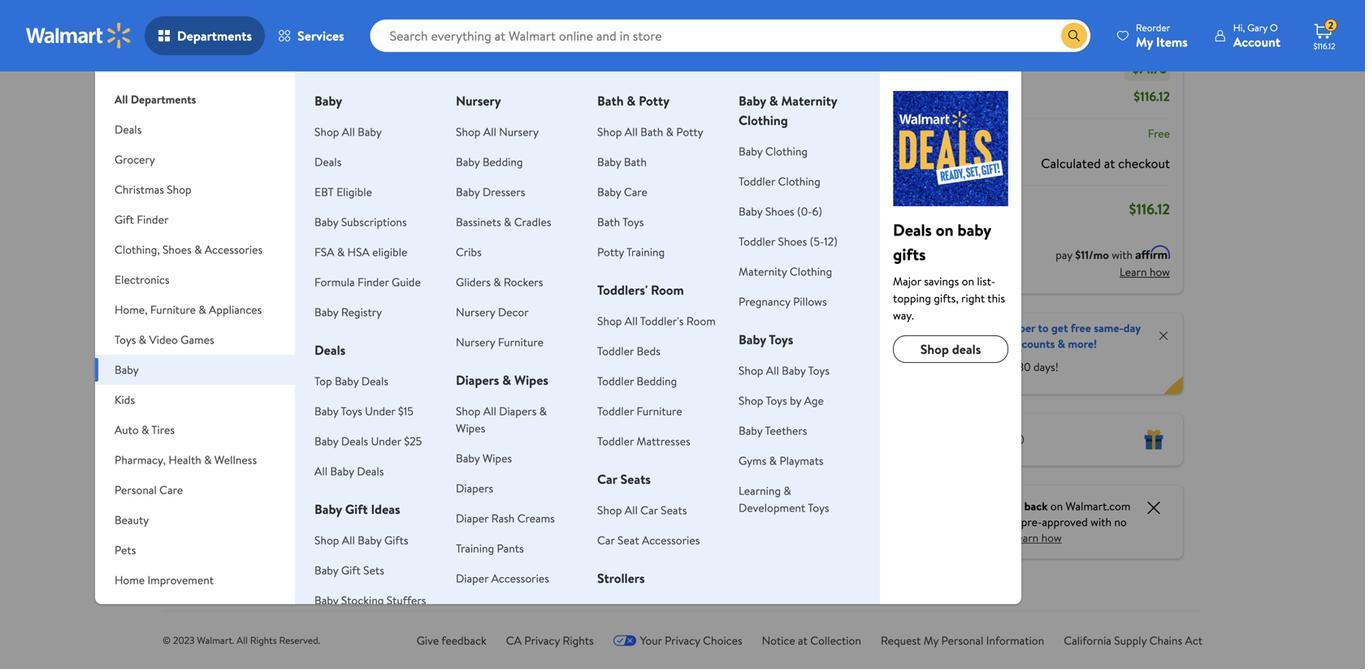 Task type: locate. For each thing, give the bounding box(es) containing it.
add button inside now $16.98 group
[[591, 286, 651, 312]]

departments button
[[145, 16, 265, 55]]

all for shop all bath & potty
[[625, 124, 638, 140]]

0 vertical spatial maternity
[[781, 92, 837, 110]]

finder
[[137, 212, 169, 228], [358, 274, 389, 290]]

1 now from the left
[[211, 336, 240, 356]]

departments inside all departments link
[[131, 91, 196, 107]]

ebt eligible link
[[315, 184, 372, 200]]

& inside shop all diapers & wipes
[[539, 404, 547, 419]]

deal inside now $349.00 group
[[344, 188, 363, 202]]

diaper bags
[[456, 601, 515, 617]]

clothing up toddler clothing link at the right
[[766, 143, 808, 159]]

0 vertical spatial free
[[1071, 320, 1091, 336]]

calculated
[[1041, 154, 1101, 172]]

steel inside now $49.00 $129.99 chefman turbo fry stainless steel air fryer with basket divider, 8 quart
[[211, 410, 240, 428]]

1 diaper from the top
[[456, 511, 489, 527]]

diaper up diaper bags link
[[456, 571, 489, 587]]

walmart.com
[[1066, 499, 1131, 515]]

back
[[1025, 499, 1048, 515]]

rights left reserved.
[[250, 634, 277, 648]]

affirm image
[[1136, 245, 1170, 259]]

baby down toddler clothing
[[739, 204, 763, 219]]

1 horizontal spatial free
[[1071, 320, 1091, 336]]

3 diaper from the top
[[456, 601, 489, 617]]

car left seat
[[597, 533, 615, 549]]

& left cradles
[[504, 214, 512, 230]]

at left checkout
[[1104, 154, 1115, 172]]

edge®)
[[770, 446, 807, 464]]

seats down the 0.8oz
[[621, 471, 651, 489]]

baby teethers
[[739, 423, 808, 439]]

2 add to cart image from the left
[[472, 289, 491, 308]]

baby for baby bedding
[[456, 154, 480, 170]]

add button for now $349.00
[[340, 286, 399, 312]]

banner
[[876, 313, 1183, 395]]

add to cart image
[[221, 289, 240, 308], [472, 289, 491, 308]]

day inside now $348.00 group
[[475, 461, 489, 475]]

my inside reorder my items
[[1136, 33, 1153, 51]]

0 vertical spatial stainless
[[232, 393, 281, 410]]

$11/mo
[[1076, 247, 1109, 263]]

0 horizontal spatial deal
[[344, 188, 363, 202]]

1 horizontal spatial add to cart image
[[472, 289, 491, 308]]

gift inside dropdown button
[[115, 212, 134, 228]]

car for seat
[[597, 533, 615, 549]]

gift for baby gift sets
[[341, 563, 361, 579]]

2 vertical spatial diapers
[[456, 481, 494, 497]]

0 vertical spatial car
[[597, 471, 617, 489]]

on down estimated total
[[936, 219, 954, 241]]

add button inside now $349.00 group
[[340, 286, 399, 312]]

2 vertical spatial potty
[[597, 244, 624, 260]]

learning & development toys link
[[739, 483, 830, 516]]

baby clothing link
[[739, 143, 808, 159]]

baby image
[[893, 91, 1009, 206]]

delivery for 2-day shipping
[[378, 25, 413, 39]]

now inside now $7.49 $15.97 huntworth men's force heat boost™ lined beanie (realtree edge®)
[[714, 336, 743, 356]]

add button inside now $7.49 "group"
[[717, 286, 776, 312]]

care inside personal care dropdown button
[[159, 482, 183, 498]]

bath down bath & potty at the top left of page
[[641, 124, 663, 140]]

0 vertical spatial video
[[149, 332, 178, 348]]

free right get at the right of page
[[1071, 320, 1091, 336]]

0 vertical spatial learn how
[[1120, 264, 1170, 280]]

deal inside now $348.00 group
[[469, 188, 489, 202]]

shoes left (5-
[[778, 234, 807, 250]]

add button
[[214, 286, 273, 312], [340, 286, 399, 312], [465, 286, 525, 312], [591, 286, 651, 312], [717, 286, 776, 312]]

2 vertical spatial on
[[1051, 499, 1063, 515]]

$116.12 up affirm image
[[1129, 199, 1170, 219]]

fsa & hsa eligible
[[315, 244, 408, 260]]

baby for baby toys under $15
[[315, 404, 338, 419]]

shipping inside the now $49.00 group
[[245, 461, 280, 475]]

personal up beauty
[[115, 482, 157, 498]]

0 vertical spatial at
[[1104, 154, 1115, 172]]

0 horizontal spatial video
[[149, 332, 178, 348]]

1 horizontal spatial deal
[[469, 188, 489, 202]]

this
[[988, 291, 1005, 306]]

2 horizontal spatial potty
[[677, 124, 704, 140]]

delivery
[[378, 25, 413, 39], [755, 461, 791, 475]]

all for shop all toddler's room
[[625, 313, 638, 329]]

huntworth
[[714, 375, 776, 393]]

toddler shoes (5-12) link
[[739, 234, 838, 250]]

1 horizontal spatial potty
[[639, 92, 670, 110]]

total
[[949, 200, 976, 218]]

-
[[1128, 60, 1133, 78]]

baby for baby bath
[[597, 154, 621, 170]]

& down home,
[[139, 332, 146, 348]]

baby shoes (0-6) link
[[739, 204, 822, 219]]

0 vertical spatial diapers
[[456, 371, 499, 389]]

kids
[[115, 392, 135, 408]]

toddler mattresses link
[[597, 434, 691, 449]]

age
[[804, 393, 824, 409]]

give feedback
[[417, 633, 487, 649]]

clothing inside baby & maternity clothing
[[739, 111, 788, 129]]

1 vertical spatial care
[[159, 482, 183, 498]]

toys up the console,
[[341, 404, 362, 419]]

0 horizontal spatial furniture
[[150, 302, 196, 318]]

2 horizontal spatial on
[[1051, 499, 1063, 515]]

with right maker
[[520, 410, 545, 428]]

shop for shop all baby gifts
[[315, 533, 339, 549]]

care down health
[[159, 482, 183, 498]]

add to cart image inside the now $49.00 group
[[221, 289, 240, 308]]

baby up the by
[[782, 363, 806, 379]]

bedding for toddler bedding
[[637, 373, 677, 389]]

2 vertical spatial furniture
[[637, 404, 682, 419]]

$25
[[404, 434, 422, 449]]

deal up bassinets
[[469, 188, 489, 202]]

privacy for ca
[[524, 633, 560, 649]]

deals on baby gifts major savings on list- topping gifts, right this way.
[[893, 219, 1005, 323]]

2 vertical spatial $116.12
[[1129, 199, 1170, 219]]

auto & tires
[[115, 422, 175, 438]]

now for $49.00
[[211, 336, 240, 356]]

now down nursery decor
[[463, 336, 492, 356]]

& left more!
[[1058, 336, 1066, 352]]

nursery decor
[[456, 304, 529, 320]]

furniture for toddler
[[637, 404, 682, 419]]

seat
[[618, 533, 639, 549]]

add up $49.00
[[240, 291, 260, 306]]

shoes for (0-
[[766, 204, 795, 219]]

delivery inside now $7.49 "group"
[[755, 461, 791, 475]]

at
[[1104, 154, 1115, 172], [798, 633, 808, 649]]

shop for shop all strollers
[[597, 602, 622, 618]]

video inside now $349.00 $499.00 $349.00/ca xbox series x video game console, black
[[337, 407, 370, 425]]

2- up bath & potty at the top left of page
[[592, 25, 601, 39]]

departments up deals dropdown button
[[131, 91, 196, 107]]

2 add to cart image from the left
[[598, 289, 617, 308]]

add inside now $349.00 group
[[366, 291, 386, 306]]

to
[[1038, 320, 1049, 336]]

add to cart image inside now $348.00 group
[[472, 289, 491, 308]]

bath up the shop all bath & potty
[[597, 92, 624, 110]]

0 horizontal spatial accessories
[[205, 242, 263, 258]]

gliders & rockers
[[456, 274, 543, 290]]

baby down shop all baby gifts
[[315, 563, 338, 579]]

1 vertical spatial strollers
[[641, 602, 682, 618]]

toys up shop all baby toys link
[[769, 331, 794, 349]]

4 add from the left
[[617, 291, 638, 306]]

shop all car seats link
[[597, 503, 687, 519]]

mattresses
[[637, 434, 691, 449]]

finder up registry
[[358, 274, 389, 290]]

add down formula finder guide
[[366, 291, 386, 306]]

shop inside shop all diapers & wipes
[[456, 404, 481, 419]]

all for shop all baby
[[342, 124, 355, 140]]

gift left sets
[[341, 563, 361, 579]]

privacy choices icon image
[[613, 635, 637, 647]]

gift up clothing,
[[115, 212, 134, 228]]

& right patio
[[143, 603, 150, 619]]

at right notice at the right bottom
[[798, 633, 808, 649]]

nursery up "$579.00"
[[456, 334, 495, 350]]

shop down $7.49
[[739, 363, 764, 379]]

departments
[[177, 27, 252, 45], [131, 91, 196, 107]]

baby & maternity clothing
[[739, 92, 837, 129]]

room right the toddler's
[[687, 313, 716, 329]]

with inside "see if you're pre-approved with no credit risk."
[[1091, 515, 1112, 530]]

1 horizontal spatial training
[[627, 244, 665, 260]]

diapers for diapers link
[[456, 481, 494, 497]]

1 deal from the left
[[344, 188, 363, 202]]

california
[[1064, 633, 1112, 649]]

grocery button
[[95, 145, 295, 175]]

0 vertical spatial finder
[[137, 212, 169, 228]]

add for now $49.00
[[240, 291, 260, 306]]

0 vertical spatial accessories
[[205, 242, 263, 258]]

baby for baby dressers
[[456, 184, 480, 200]]

day inside 'become a member to get free same-day delivery, gas discounts & more!'
[[1124, 320, 1141, 336]]

now $348.00 group
[[463, 178, 559, 500]]

departments inside departments dropdown button
[[177, 27, 252, 45]]

with inside now $348.00 $579.00 ge profile™ opal™ nugget ice maker with side tank, countertop icemaker, stainless steel
[[520, 410, 545, 428]]

add for now $349.00
[[366, 291, 386, 306]]

1 horizontal spatial on
[[962, 274, 975, 289]]

$71.76
[[1133, 60, 1167, 78]]

0 vertical spatial how
[[1150, 264, 1170, 280]]

0 horizontal spatial potty
[[597, 244, 624, 260]]

shoes down "gift finder" dropdown button
[[163, 242, 192, 258]]

4 now from the left
[[588, 336, 618, 356]]

baby for baby deals under $25
[[315, 434, 338, 449]]

add to cart image inside now $7.49 "group"
[[723, 289, 743, 308]]

2 privacy from the left
[[665, 633, 700, 649]]

all inside shop all diapers & wipes
[[483, 404, 496, 419]]

toddler for toddler furniture
[[597, 404, 634, 419]]

baby up all baby deals link
[[315, 434, 338, 449]]

video inside dropdown button
[[149, 332, 178, 348]]

1 add button from the left
[[214, 286, 273, 312]]

1 vertical spatial bedding
[[637, 373, 677, 389]]

baby deals under $25 link
[[315, 434, 422, 449]]

1 horizontal spatial add to cart image
[[598, 289, 617, 308]]

1 vertical spatial my
[[924, 633, 939, 649]]

3 add from the left
[[491, 291, 512, 306]]

day inside the now $49.00 group
[[228, 461, 242, 475]]

5 add button from the left
[[717, 286, 776, 312]]

stainless inside now $348.00 $579.00 ge profile™ opal™ nugget ice maker with side tank, countertop icemaker, stainless steel
[[463, 482, 511, 500]]

baby down the side
[[456, 451, 480, 467]]

2-day shipping up diapers link
[[466, 461, 527, 475]]

nursery down the gliders
[[456, 304, 495, 320]]

baby for baby dropdown button
[[115, 362, 139, 378]]

pickup for 3+
[[717, 461, 746, 475]]

shop inside the shop deals link
[[921, 341, 949, 358]]

& down "gift finder" dropdown button
[[194, 242, 202, 258]]

baby up baby care
[[597, 154, 621, 170]]

home improvement
[[115, 573, 214, 588]]

3 deal from the left
[[595, 188, 614, 202]]

baby down top
[[315, 404, 338, 419]]

all for shop all strollers
[[625, 602, 638, 618]]

12)
[[824, 234, 838, 250]]

2 now from the left
[[337, 336, 366, 356]]

add button for now $7.49
[[717, 286, 776, 312]]

3 add button from the left
[[465, 286, 525, 312]]

shoes inside clothing, shoes & accessories "dropdown button"
[[163, 242, 192, 258]]

0 horizontal spatial rights
[[250, 634, 277, 648]]

baby for baby gift ideas
[[315, 501, 342, 519]]

1 horizontal spatial bedding
[[637, 373, 677, 389]]

$349.00
[[370, 336, 421, 356]]

0 horizontal spatial care
[[159, 482, 183, 498]]

dismiss capital one banner image
[[1144, 499, 1164, 518]]

baby stocking stuffers
[[315, 593, 426, 609]]

add button inside the now $49.00 group
[[214, 286, 273, 312]]

nursery for nursery decor
[[456, 304, 495, 320]]

2- up diapers link
[[466, 461, 475, 475]]

0 vertical spatial my
[[1136, 33, 1153, 51]]

baby down all baby deals link
[[315, 501, 342, 519]]

1 vertical spatial learn how
[[1012, 530, 1062, 546]]

christmas
[[115, 182, 164, 198]]

now $49.00 group
[[211, 178, 308, 484]]

now for $16.98
[[588, 336, 618, 356]]

add down 'gliders & rockers' 'link'
[[491, 291, 512, 306]]

1 vertical spatial finder
[[358, 274, 389, 290]]

baby inside baby & maternity clothing
[[739, 92, 766, 110]]

0 vertical spatial strollers
[[597, 570, 645, 588]]

1 vertical spatial delivery
[[755, 461, 791, 475]]

steel up creams
[[514, 482, 543, 500]]

3+ inside the now $49.00 group
[[215, 461, 226, 475]]

0 horizontal spatial add to cart image
[[346, 289, 366, 308]]

pickup inside now $7.49 "group"
[[717, 461, 746, 475]]

shop for shop all baby toys
[[739, 363, 764, 379]]

accessories down 'pants' in the left of the page
[[491, 571, 549, 587]]

0 vertical spatial pickup
[[340, 25, 368, 39]]

2 vertical spatial gift
[[341, 563, 361, 579]]

estimated
[[889, 200, 946, 218]]

0 vertical spatial gift
[[115, 212, 134, 228]]

cribs link
[[456, 244, 482, 260]]

car down snacks
[[597, 471, 617, 489]]

diaper down diapers link
[[456, 511, 489, 527]]

case
[[627, 478, 654, 496]]

shop for shop toys by age
[[739, 393, 764, 409]]

shop up privacy choices icon
[[597, 602, 622, 618]]

patio & garden
[[115, 603, 189, 619]]

toys down home,
[[115, 332, 136, 348]]

grocery
[[115, 152, 155, 167]]

privacy right your
[[665, 633, 700, 649]]

add inside now $16.98 group
[[617, 291, 638, 306]]

now for $349.00
[[337, 336, 366, 356]]

accessories down shop all car seats
[[642, 533, 700, 549]]

learn how
[[1120, 264, 1170, 280], [1012, 530, 1062, 546]]

0 horizontal spatial pickup
[[340, 25, 368, 39]]

add button for now $348.00
[[465, 286, 525, 312]]

baby up fsa
[[315, 214, 338, 230]]

1 vertical spatial personal
[[942, 633, 984, 649]]

2- inside now $348.00 group
[[466, 461, 475, 475]]

0 horizontal spatial personal
[[115, 482, 157, 498]]

1 vertical spatial steel
[[514, 482, 543, 500]]

0 vertical spatial learn
[[1120, 264, 1147, 280]]

christmas shop
[[115, 182, 192, 198]]

maternity
[[781, 92, 837, 110], [739, 264, 787, 280]]

0 vertical spatial seats
[[621, 471, 651, 489]]

free inside 'become a member to get free same-day delivery, gas discounts & more!'
[[1071, 320, 1091, 336]]

1 horizontal spatial delivery
[[755, 461, 791, 475]]

add inside the now $49.00 group
[[240, 291, 260, 306]]

baby up $15.97 at the bottom
[[739, 331, 766, 349]]

departments up all departments link
[[177, 27, 252, 45]]

4 add button from the left
[[591, 286, 651, 312]]

shop up "walmart+"
[[921, 341, 949, 358]]

0 vertical spatial under
[[365, 404, 395, 419]]

0 vertical spatial room
[[651, 281, 684, 299]]

finder for formula
[[358, 274, 389, 290]]

shop for shop all diapers & wipes
[[456, 404, 481, 419]]

5 add from the left
[[743, 291, 763, 306]]

3 now from the left
[[463, 336, 492, 356]]

shop up baby gift sets link
[[315, 533, 339, 549]]

now inside now $348.00 $579.00 ge profile™ opal™ nugget ice maker with side tank, countertop icemaker, stainless steel
[[463, 336, 492, 356]]

baby subscriptions link
[[315, 214, 407, 230]]

0 horizontal spatial steel
[[211, 410, 240, 428]]

training left 'pants' in the left of the page
[[456, 541, 494, 557]]

& down 5 at the bottom
[[769, 453, 777, 469]]

care down baby bath link
[[624, 184, 648, 200]]

shop down count
[[597, 503, 622, 519]]

deal inside now $16.98 group
[[595, 188, 614, 202]]

2 add from the left
[[366, 291, 386, 306]]

$499.00
[[337, 356, 377, 372]]

2-
[[215, 25, 223, 39], [592, 25, 601, 39], [340, 48, 349, 62], [466, 461, 475, 475]]

diaper for diaper accessories
[[456, 571, 489, 587]]

0 horizontal spatial my
[[924, 633, 939, 649]]

1 vertical spatial training
[[456, 541, 494, 557]]

learn how link
[[1012, 530, 1062, 546]]

men's
[[714, 393, 747, 410]]

diapers
[[456, 371, 499, 389], [499, 404, 537, 419], [456, 481, 494, 497]]

0.8oz
[[630, 443, 659, 460]]

gyms & playmats link
[[739, 453, 824, 469]]

my for personal
[[924, 633, 939, 649]]

2 diaper from the top
[[456, 571, 489, 587]]

1 horizontal spatial room
[[687, 313, 716, 329]]

1 vertical spatial video
[[337, 407, 370, 425]]

1 vertical spatial seats
[[661, 503, 687, 519]]

1 vertical spatial under
[[371, 434, 401, 449]]

toddler beds link
[[597, 343, 661, 359]]

banner containing become a member to get free same-day delivery, gas discounts & more!
[[876, 313, 1183, 395]]

baby down formula
[[315, 304, 338, 320]]

1 add to cart image from the left
[[346, 289, 366, 308]]

savings
[[924, 274, 959, 289]]

shop for shop all nursery
[[456, 124, 481, 140]]

baby up shop all baby
[[315, 92, 342, 110]]

learn how down affirm image
[[1120, 264, 1170, 280]]

maternity up pregnancy
[[739, 264, 787, 280]]

2-day shipping
[[215, 25, 275, 39], [592, 25, 652, 39], [340, 48, 401, 62], [466, 461, 527, 475]]

electronics
[[115, 272, 170, 288]]

3+ inside now $349.00 group
[[340, 475, 351, 489]]

now inside now $349.00 $499.00 $349.00/ca xbox series x video game console, black
[[337, 336, 366, 356]]

all for shop all car seats
[[625, 503, 638, 519]]

all for shop all diapers & wipes
[[483, 404, 496, 419]]

under for toys
[[365, 404, 395, 419]]

all departments link
[[95, 72, 295, 115]]

add inside now $348.00 group
[[491, 291, 512, 306]]

shipping inside now $348.00 group
[[492, 461, 527, 475]]

toddler's
[[640, 313, 684, 329]]

bedding up dressers
[[483, 154, 523, 170]]

finder inside dropdown button
[[137, 212, 169, 228]]

1 add from the left
[[240, 291, 260, 306]]

furniture inside dropdown button
[[150, 302, 196, 318]]

all for shop all baby toys
[[766, 363, 779, 379]]

clothing up (0-
[[778, 174, 821, 189]]

rockers
[[504, 274, 543, 290]]

add to cart image
[[346, 289, 366, 308], [598, 289, 617, 308], [723, 289, 743, 308]]

add button for now $16.98
[[591, 286, 651, 312]]

0 vertical spatial $116.12
[[1314, 41, 1336, 52]]

patio & garden button
[[95, 596, 295, 626]]

1 vertical spatial free
[[978, 359, 998, 375]]

now for $348.00
[[463, 336, 492, 356]]

baby wipes
[[456, 451, 512, 467]]

3+ inside now $7.49 "group"
[[717, 484, 729, 498]]

toys inside dropdown button
[[115, 332, 136, 348]]

1 horizontal spatial at
[[1104, 154, 1115, 172]]

deals inside the deals on baby gifts major savings on list- topping gifts, right this way.
[[893, 219, 932, 241]]

1 add to cart image from the left
[[221, 289, 240, 308]]

learn how down the back
[[1012, 530, 1062, 546]]

nursery for nursery furniture
[[456, 334, 495, 350]]

on up the right
[[962, 274, 975, 289]]

with right $11/mo
[[1112, 247, 1133, 263]]

nursery furniture link
[[456, 334, 544, 350]]

1 horizontal spatial accessories
[[491, 571, 549, 587]]

21.2
[[588, 371, 607, 386]]

now up 21.2
[[588, 336, 618, 356]]

1 vertical spatial pickup
[[717, 461, 746, 475]]

0 horizontal spatial room
[[651, 281, 684, 299]]

2 horizontal spatial furniture
[[637, 404, 682, 419]]

shop for shop deals
[[921, 341, 949, 358]]

1 privacy from the left
[[524, 633, 560, 649]]

seats up the car seat accessories on the bottom of the page
[[661, 503, 687, 519]]

baby inside dropdown button
[[115, 362, 139, 378]]

2 vertical spatial diaper
[[456, 601, 489, 617]]

shop down huntworth
[[739, 393, 764, 409]]

services button
[[265, 16, 357, 55]]

& inside learning & development toys
[[784, 483, 791, 499]]

toddlers'
[[597, 281, 648, 299]]

baby for baby toys
[[739, 331, 766, 349]]

0 vertical spatial bedding
[[483, 154, 523, 170]]

maternity clothing link
[[739, 264, 832, 280]]

stocking
[[341, 593, 384, 609]]

stainless inside now $49.00 $129.99 chefman turbo fry stainless steel air fryer with basket divider, 8 quart
[[232, 393, 281, 410]]

1 horizontal spatial my
[[1136, 33, 1153, 51]]

deal for now $349.00
[[344, 188, 363, 202]]

gift finder button
[[95, 205, 295, 235]]

0 horizontal spatial privacy
[[524, 633, 560, 649]]

1 horizontal spatial furniture
[[498, 334, 544, 350]]

maternity up baby clothing
[[781, 92, 837, 110]]

gift
[[115, 212, 134, 228], [345, 501, 368, 519], [341, 563, 361, 579]]

1 vertical spatial $116.12
[[1134, 87, 1170, 105]]

1 horizontal spatial pickup
[[717, 461, 746, 475]]

0 horizontal spatial on
[[936, 219, 954, 241]]

add button inside now $348.00 group
[[465, 286, 525, 312]]

finder down christmas shop on the top left of page
[[137, 212, 169, 228]]

wipes up nugget
[[514, 371, 549, 389]]

add to cart image inside now $349.00 group
[[346, 289, 366, 308]]

toddler for toddler mattresses
[[597, 434, 634, 449]]

shop left more
[[202, 148, 234, 169]]

baby care
[[597, 184, 648, 200]]

items
[[1157, 33, 1188, 51]]

1 vertical spatial at
[[798, 633, 808, 649]]

toys inside learning & development toys
[[808, 500, 830, 516]]

3+ day shipping inside now $7.49 "group"
[[717, 484, 783, 498]]

& inside auto & tires dropdown button
[[141, 422, 149, 438]]

bath up baby care
[[624, 154, 647, 170]]

clothing for toddler
[[778, 174, 821, 189]]

now down appliances on the top left of page
[[211, 336, 240, 356]]

1 horizontal spatial care
[[624, 184, 648, 200]]

1 horizontal spatial how
[[1150, 264, 1170, 280]]

basket
[[239, 428, 276, 446]]

1 vertical spatial maternity
[[739, 264, 787, 280]]

0 horizontal spatial at
[[798, 633, 808, 649]]

add to cart image inside now $16.98 group
[[598, 289, 617, 308]]

& right maker
[[539, 404, 547, 419]]

training up toddlers' room
[[627, 244, 665, 260]]

free left for
[[978, 359, 998, 375]]

5 now from the left
[[714, 336, 743, 356]]

hi,
[[1234, 21, 1245, 35]]

learn more about gifting image
[[1012, 434, 1025, 447]]

deal for now $348.00
[[469, 188, 489, 202]]

$348.00
[[495, 336, 549, 356]]

3 add to cart image from the left
[[723, 289, 743, 308]]

1 horizontal spatial privacy
[[665, 633, 700, 649]]

toys right development
[[808, 500, 830, 516]]

1 horizontal spatial seats
[[661, 503, 687, 519]]

now for $7.49
[[714, 336, 743, 356]]

fry
[[211, 393, 229, 410]]

shop up deals link
[[315, 124, 339, 140]]

try
[[910, 359, 924, 375]]

now $348.00 $579.00 ge profile™ opal™ nugget ice maker with side tank, countertop icemaker, stainless steel
[[463, 336, 549, 500]]

baby clothing
[[739, 143, 808, 159]]

2 add button from the left
[[340, 286, 399, 312]]

0 vertical spatial steel
[[211, 410, 240, 428]]

& up development
[[784, 483, 791, 499]]

baby up bath toys "link"
[[597, 184, 621, 200]]

with up wellness
[[211, 428, 235, 446]]

potty
[[639, 92, 670, 110], [677, 124, 704, 140], [597, 244, 624, 260]]

0 vertical spatial departments
[[177, 27, 252, 45]]

now inside now $49.00 $129.99 chefman turbo fry stainless steel air fryer with basket divider, 8 quart
[[211, 336, 240, 356]]

5%
[[983, 499, 997, 515]]

now inside now $16.98 $24.28 21.2 ¢/count welch's, gluten free,  berries 'n cherries fruit snacks 0.8oz pouches, 80 count case
[[588, 336, 618, 356]]

0 vertical spatial diaper
[[456, 511, 489, 527]]

& inside toys & video games dropdown button
[[139, 332, 146, 348]]

seats
[[621, 471, 651, 489], [661, 503, 687, 519]]

0 horizontal spatial how
[[1042, 530, 1062, 546]]

give
[[417, 633, 439, 649]]

2 deal from the left
[[469, 188, 489, 202]]

0 vertical spatial furniture
[[150, 302, 196, 318]]



Task type: vqa. For each thing, say whether or not it's contained in the screenshot.


Task type: describe. For each thing, give the bounding box(es) containing it.
berries
[[620, 407, 660, 425]]

cash
[[1000, 499, 1022, 515]]

2 horizontal spatial accessories
[[642, 533, 700, 549]]

opal™
[[463, 393, 495, 410]]

2-day shipping down services
[[340, 48, 401, 62]]

add to cart image for now $349.00
[[346, 289, 366, 308]]

shop all baby toys
[[739, 363, 830, 379]]

request
[[881, 633, 921, 649]]

toddler furniture
[[597, 404, 682, 419]]

2-day shipping up bath & potty at the top left of page
[[592, 25, 652, 39]]

shop for shop all baby
[[315, 124, 339, 140]]

deals inside deals dropdown button
[[115, 122, 142, 137]]

2- up all departments link
[[215, 25, 223, 39]]

baby for baby care
[[597, 184, 621, 200]]

ebt eligible
[[315, 184, 372, 200]]

shipping inside now $349.00 group
[[371, 475, 405, 489]]

bath & potty
[[597, 92, 670, 110]]

care for baby care
[[624, 184, 648, 200]]

2 vertical spatial accessories
[[491, 571, 549, 587]]

next slide for horizontalscrollerrecommendations list image
[[778, 240, 817, 279]]

& inside home, furniture & appliances dropdown button
[[199, 302, 206, 318]]

notice at collection
[[762, 633, 861, 649]]

shop all toddler's room
[[597, 313, 716, 329]]

add for now $348.00
[[491, 291, 512, 306]]

personal care button
[[95, 475, 295, 506]]

baby gift sets
[[315, 563, 384, 579]]

clothing for baby
[[766, 143, 808, 159]]

pets button
[[95, 536, 295, 566]]

'n
[[663, 407, 675, 425]]

force
[[750, 393, 782, 410]]

3+ day shipping inside now $349.00 group
[[340, 475, 405, 489]]

baby shoes (0-6)
[[739, 204, 822, 219]]

shipping inside now $7.49 "group"
[[748, 484, 783, 498]]

add inside now $7.49 "group"
[[743, 291, 763, 306]]

1 horizontal spatial rights
[[563, 633, 594, 649]]

request my personal information link
[[881, 633, 1045, 649]]

baby down $499.00 in the bottom left of the page
[[335, 373, 359, 389]]

1 vertical spatial how
[[1042, 530, 1062, 546]]

all for shop all baby gifts
[[342, 533, 355, 549]]

at for notice
[[798, 633, 808, 649]]

wipes inside shop all diapers & wipes
[[456, 421, 486, 436]]

shop all bath & potty link
[[597, 124, 704, 140]]

more
[[237, 148, 271, 169]]

walmart plus image
[[889, 330, 937, 346]]

baby subscriptions
[[315, 214, 407, 230]]

personal care
[[115, 482, 183, 498]]

home, furniture & appliances button
[[95, 295, 295, 325]]

walmart.
[[197, 634, 234, 648]]

maternity inside baby & maternity clothing
[[781, 92, 837, 110]]

$349.00/ca
[[337, 371, 392, 386]]

steel inside now $348.00 $579.00 ge profile™ opal™ nugget ice maker with side tank, countertop icemaker, stainless steel
[[514, 482, 543, 500]]

diaper for diaper bags
[[456, 601, 489, 617]]

shop all toddler's room link
[[597, 313, 716, 329]]

1 horizontal spatial learn how
[[1120, 264, 1170, 280]]

at for calculated
[[1104, 154, 1115, 172]]

add to cart image for $49.00
[[221, 289, 240, 308]]

baby for baby stocking stuffers
[[315, 593, 338, 609]]

& inside patio & garden dropdown button
[[143, 603, 150, 619]]

deals button
[[95, 115, 295, 145]]

formula finder guide link
[[315, 274, 421, 290]]

fryer
[[262, 410, 292, 428]]

1 vertical spatial learn
[[1012, 530, 1039, 546]]

add to cart image for now $7.49
[[723, 289, 743, 308]]

now $349.00 group
[[337, 178, 433, 499]]

toddler for toddler bedding
[[597, 373, 634, 389]]

notice
[[762, 633, 795, 649]]

2-day shipping inside now $348.00 group
[[466, 461, 527, 475]]

0 vertical spatial wipes
[[514, 371, 549, 389]]

0 vertical spatial training
[[627, 244, 665, 260]]

day inside now $349.00 group
[[354, 475, 368, 489]]

xbox
[[337, 389, 365, 407]]

baby down baby deals under $25
[[330, 464, 354, 480]]

baby for baby shoes (0-6)
[[739, 204, 763, 219]]

& inside 'become a member to get free same-day delivery, gas discounts & more!'
[[1058, 336, 1066, 352]]

auto
[[115, 422, 139, 438]]

2
[[1329, 18, 1334, 32]]

reorder
[[1136, 21, 1171, 35]]

rash
[[491, 511, 515, 527]]

under for deals
[[371, 434, 401, 449]]

pets
[[115, 543, 136, 558]]

Try Walmart+ free for 30 days! checkbox
[[889, 360, 903, 374]]

toddler furniture link
[[597, 404, 682, 419]]

baby stocking stuffers link
[[315, 593, 426, 609]]

1 vertical spatial on
[[962, 274, 975, 289]]

shop toys by age
[[739, 393, 824, 409]]

baby for baby clothing
[[739, 143, 763, 159]]

shop toys by age link
[[739, 393, 824, 409]]

baby bedding link
[[456, 154, 523, 170]]

1 vertical spatial room
[[687, 313, 716, 329]]

all for shop all nursery
[[483, 124, 496, 140]]

diapers inside shop all diapers & wipes
[[499, 404, 537, 419]]

ebt
[[315, 184, 334, 200]]

california supply chains act
[[1064, 633, 1203, 649]]

3+ day shipping inside the now $49.00 group
[[215, 461, 280, 475]]

pay $11/mo with
[[1056, 247, 1136, 263]]

shop inside christmas shop dropdown button
[[167, 182, 192, 198]]

series
[[368, 389, 402, 407]]

hsa
[[348, 244, 370, 260]]

2-day shipping left services
[[215, 25, 275, 39]]

finder for gift
[[137, 212, 169, 228]]

now $16.98 group
[[588, 178, 685, 496]]

snacks
[[588, 443, 627, 460]]

with inside now $49.00 $129.99 chefman turbo fry stainless steel air fryer with basket divider, 8 quart
[[211, 428, 235, 446]]

you're
[[988, 515, 1019, 530]]

baby for baby gift sets
[[315, 563, 338, 579]]

nursery up baby bedding
[[499, 124, 539, 140]]

search icon image
[[1068, 29, 1081, 42]]

toddler for toddler beds
[[597, 343, 634, 359]]

personal inside dropdown button
[[115, 482, 157, 498]]

1 vertical spatial potty
[[677, 124, 704, 140]]

auto & tires button
[[95, 415, 295, 445]]

bath down baby care link
[[597, 214, 620, 230]]

shop for shop more deals
[[202, 148, 234, 169]]

& down bath & potty at the top left of page
[[666, 124, 674, 140]]

pharmacy, health & wellness
[[115, 452, 257, 468]]

1 horizontal spatial personal
[[942, 633, 984, 649]]

shoes for &
[[163, 242, 192, 258]]

care for personal care
[[159, 482, 183, 498]]

& right the gliders
[[494, 274, 501, 290]]

accessories inside clothing, shoes & accessories "dropdown button"
[[205, 242, 263, 258]]

& inside baby & maternity clothing
[[769, 92, 778, 110]]

my for items
[[1136, 33, 1153, 51]]

supply
[[1115, 633, 1147, 649]]

baby left gifts
[[358, 533, 382, 549]]

shop all diapers & wipes link
[[456, 404, 547, 436]]

shop for shop all car seats
[[597, 503, 622, 519]]

Search search field
[[370, 20, 1091, 52]]

divider,
[[211, 446, 255, 464]]

baby for baby wipes
[[456, 451, 480, 467]]

pickup for 2-
[[340, 25, 368, 39]]

diaper accessories link
[[456, 571, 549, 587]]

shop for shop all toddler's room
[[597, 313, 622, 329]]

teethers
[[765, 423, 808, 439]]

& up nugget
[[503, 371, 511, 389]]

gifting image
[[1144, 430, 1164, 450]]

improvement
[[148, 573, 214, 588]]

0 vertical spatial on
[[936, 219, 954, 241]]

5
[[766, 435, 772, 449]]

garden
[[153, 603, 189, 619]]

0 horizontal spatial training
[[456, 541, 494, 557]]

baby for baby teethers
[[739, 423, 763, 439]]

furniture for home,
[[150, 302, 196, 318]]

nursery for nursery
[[456, 92, 501, 110]]

diaper accessories
[[456, 571, 549, 587]]

gyms
[[739, 453, 767, 469]]

gas
[[989, 336, 1005, 352]]

diaper for diaper rash creams
[[456, 511, 489, 527]]

close walmart plus section image
[[1157, 330, 1170, 343]]

o
[[1270, 21, 1278, 35]]

2- down services
[[340, 48, 349, 62]]

2 vertical spatial wipes
[[483, 451, 512, 467]]

walmart image
[[26, 23, 132, 49]]

baby up eligible
[[358, 124, 382, 140]]

shop for shop all bath & potty
[[597, 124, 622, 140]]

baby bath
[[597, 154, 647, 170]]

sets
[[363, 563, 384, 579]]

baby for baby & maternity clothing
[[739, 92, 766, 110]]

car for seats
[[597, 471, 617, 489]]

& inside pharmacy, health & wellness dropdown button
[[204, 452, 212, 468]]

risk.
[[989, 530, 1009, 546]]

add to cart image for $348.00
[[472, 289, 491, 308]]

creams
[[518, 511, 555, 527]]

maternity clothing
[[739, 264, 832, 280]]

beanie
[[748, 428, 785, 446]]

if
[[978, 515, 985, 530]]

shop all car seats
[[597, 503, 687, 519]]

0 horizontal spatial learn how
[[1012, 530, 1062, 546]]

bedding for baby bedding
[[483, 154, 523, 170]]

toys left the by
[[766, 393, 787, 409]]

toddler for toddler clothing
[[739, 174, 776, 189]]

home,
[[115, 302, 148, 318]]

& right fsa
[[337, 244, 345, 260]]

1 vertical spatial car
[[641, 503, 658, 519]]

now $7.49 group
[[714, 178, 811, 507]]

toddler for toddler shoes (5-12)
[[739, 234, 776, 250]]

pants
[[497, 541, 524, 557]]

baby deals under $25
[[315, 434, 422, 449]]

furniture for nursery
[[498, 334, 544, 350]]

clothing for maternity
[[790, 264, 832, 280]]

beauty button
[[95, 506, 295, 536]]

add button for now $49.00
[[214, 286, 273, 312]]

30
[[1018, 359, 1031, 375]]

0 vertical spatial potty
[[639, 92, 670, 110]]

& inside clothing, shoes & accessories "dropdown button"
[[194, 242, 202, 258]]

all departments
[[115, 91, 196, 107]]

health
[[169, 452, 201, 468]]

ge
[[463, 375, 480, 393]]

baby for baby subscriptions
[[315, 214, 338, 230]]

fsa
[[315, 244, 334, 260]]

day inside now $7.49 "group"
[[731, 484, 745, 498]]

add to cart image for now $16.98
[[598, 289, 617, 308]]

toys up age
[[808, 363, 830, 379]]

bassinets & cradles link
[[456, 214, 552, 230]]

diaper bags link
[[456, 601, 515, 617]]

deal for now $16.98
[[595, 188, 614, 202]]

privacy for your
[[665, 633, 700, 649]]

& up the shop all bath & potty
[[627, 92, 636, 110]]

toddler bedding link
[[597, 373, 677, 389]]

shoes for (5-
[[778, 234, 807, 250]]

toys up potty training link
[[623, 214, 644, 230]]

diapers for diapers & wipes
[[456, 371, 499, 389]]

gift for baby gift ideas
[[345, 501, 368, 519]]

baby for baby registry
[[315, 304, 338, 320]]

Walmart Site-Wide search field
[[370, 20, 1091, 52]]

1 horizontal spatial learn
[[1120, 264, 1147, 280]]

more!
[[1068, 336, 1097, 352]]

toddler shoes (5-12)
[[739, 234, 838, 250]]

become
[[944, 320, 984, 336]]

delivery for 3+ day shipping
[[755, 461, 791, 475]]



